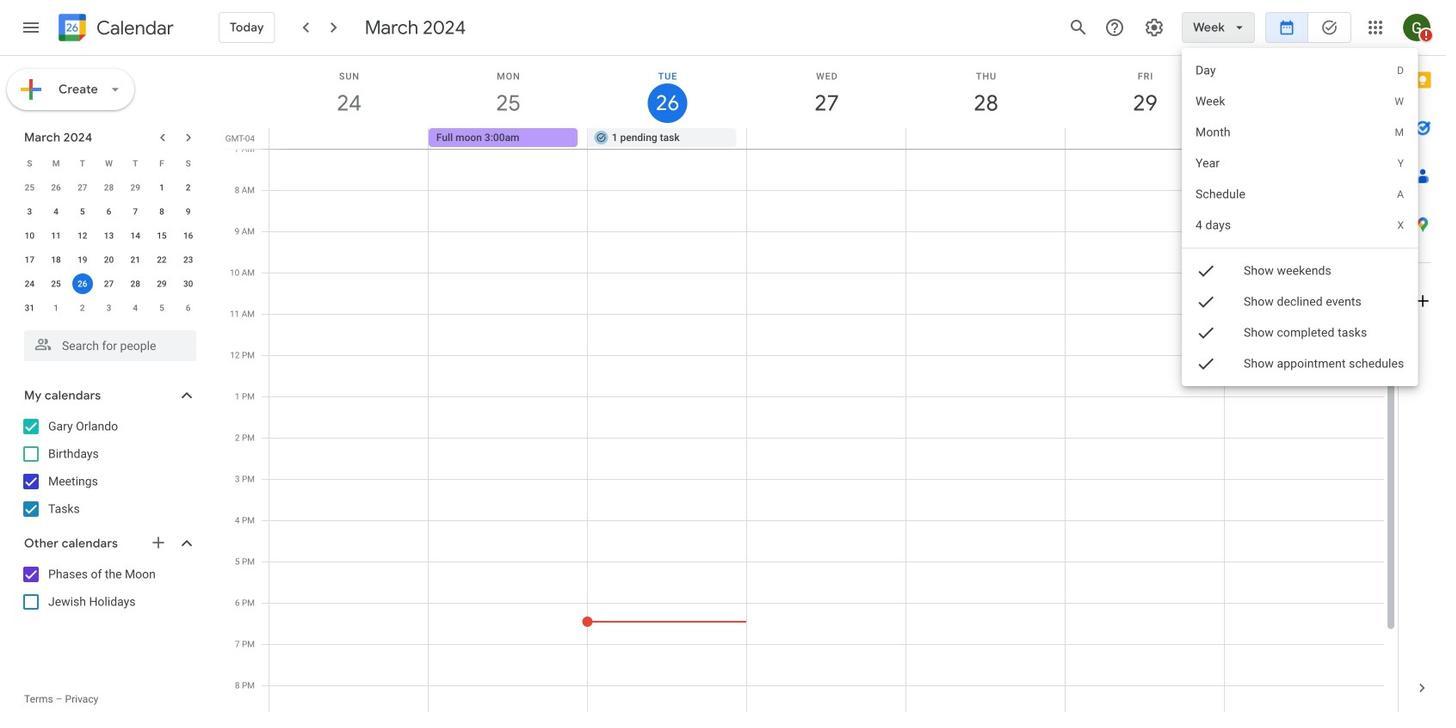 Task type: locate. For each thing, give the bounding box(es) containing it.
grid
[[220, 56, 1398, 713]]

12 element
[[72, 226, 93, 246]]

27 element
[[99, 274, 119, 294]]

24 element
[[19, 274, 40, 294]]

10 element
[[19, 226, 40, 246]]

15 element
[[151, 226, 172, 246]]

april 5 element
[[151, 298, 172, 319]]

checkbox item
[[1182, 256, 1418, 287], [1182, 287, 1418, 318], [1182, 318, 1418, 349], [1182, 349, 1418, 380]]

march 2024 grid
[[16, 152, 201, 320]]

april 2 element
[[72, 298, 93, 319]]

20 element
[[99, 250, 119, 270]]

tab list
[[1399, 56, 1446, 665]]

None search field
[[0, 324, 214, 362]]

4 menu item from the top
[[1182, 148, 1418, 179]]

row
[[262, 128, 1398, 149], [16, 152, 201, 176], [16, 176, 201, 200], [16, 200, 201, 224], [16, 224, 201, 248], [16, 248, 201, 272], [16, 272, 201, 296], [16, 296, 201, 320]]

menu item
[[1182, 55, 1418, 86], [1182, 86, 1418, 117], [1182, 117, 1418, 148], [1182, 148, 1418, 179], [1182, 179, 1418, 210], [1182, 210, 1418, 241]]

row group
[[16, 176, 201, 320]]

13 element
[[99, 226, 119, 246]]

heading
[[93, 18, 174, 38]]

29 element
[[151, 274, 172, 294]]

1 menu item from the top
[[1182, 55, 1418, 86]]

4 checkbox item from the top
[[1182, 349, 1418, 380]]

april 1 element
[[46, 298, 66, 319]]

2 checkbox item from the top
[[1182, 287, 1418, 318]]

18 element
[[46, 250, 66, 270]]

28 element
[[125, 274, 146, 294]]

2 element
[[178, 177, 199, 198]]

1 element
[[151, 177, 172, 198]]

7 element
[[125, 201, 146, 222]]

add other calendars image
[[150, 535, 167, 552]]

17 element
[[19, 250, 40, 270]]

14 element
[[125, 226, 146, 246]]

25 element
[[46, 274, 66, 294]]

cell
[[269, 128, 429, 149], [747, 128, 906, 149], [906, 128, 1065, 149], [1065, 128, 1224, 149], [1224, 128, 1384, 149], [69, 272, 96, 296]]

menu
[[1182, 48, 1418, 387]]

30 element
[[178, 274, 199, 294]]

16 element
[[178, 226, 199, 246]]

6 element
[[99, 201, 119, 222]]

february 27 element
[[72, 177, 93, 198]]

5 menu item from the top
[[1182, 179, 1418, 210]]



Task type: vqa. For each thing, say whether or not it's contained in the screenshot.
middle booking
no



Task type: describe. For each thing, give the bounding box(es) containing it.
february 26 element
[[46, 177, 66, 198]]

settings menu image
[[1144, 17, 1165, 38]]

heading inside calendar element
[[93, 18, 174, 38]]

february 29 element
[[125, 177, 146, 198]]

6 menu item from the top
[[1182, 210, 1418, 241]]

31 element
[[19, 298, 40, 319]]

april 3 element
[[99, 298, 119, 319]]

april 4 element
[[125, 298, 146, 319]]

main drawer image
[[21, 17, 41, 38]]

19 element
[[72, 250, 93, 270]]

26, today element
[[72, 274, 93, 294]]

3 element
[[19, 201, 40, 222]]

4 element
[[46, 201, 66, 222]]

11 element
[[46, 226, 66, 246]]

april 6 element
[[178, 298, 199, 319]]

february 28 element
[[99, 177, 119, 198]]

1 checkbox item from the top
[[1182, 256, 1418, 287]]

my calendars list
[[3, 413, 214, 523]]

22 element
[[151, 250, 172, 270]]

9 element
[[178, 201, 199, 222]]

Search for people text field
[[34, 331, 186, 362]]

other calendars list
[[3, 561, 214, 616]]

3 checkbox item from the top
[[1182, 318, 1418, 349]]

3 menu item from the top
[[1182, 117, 1418, 148]]

2 menu item from the top
[[1182, 86, 1418, 117]]

february 25 element
[[19, 177, 40, 198]]

21 element
[[125, 250, 146, 270]]

5 element
[[72, 201, 93, 222]]

calendar element
[[55, 10, 174, 48]]

23 element
[[178, 250, 199, 270]]

cell inside march 2024 grid
[[69, 272, 96, 296]]

8 element
[[151, 201, 172, 222]]



